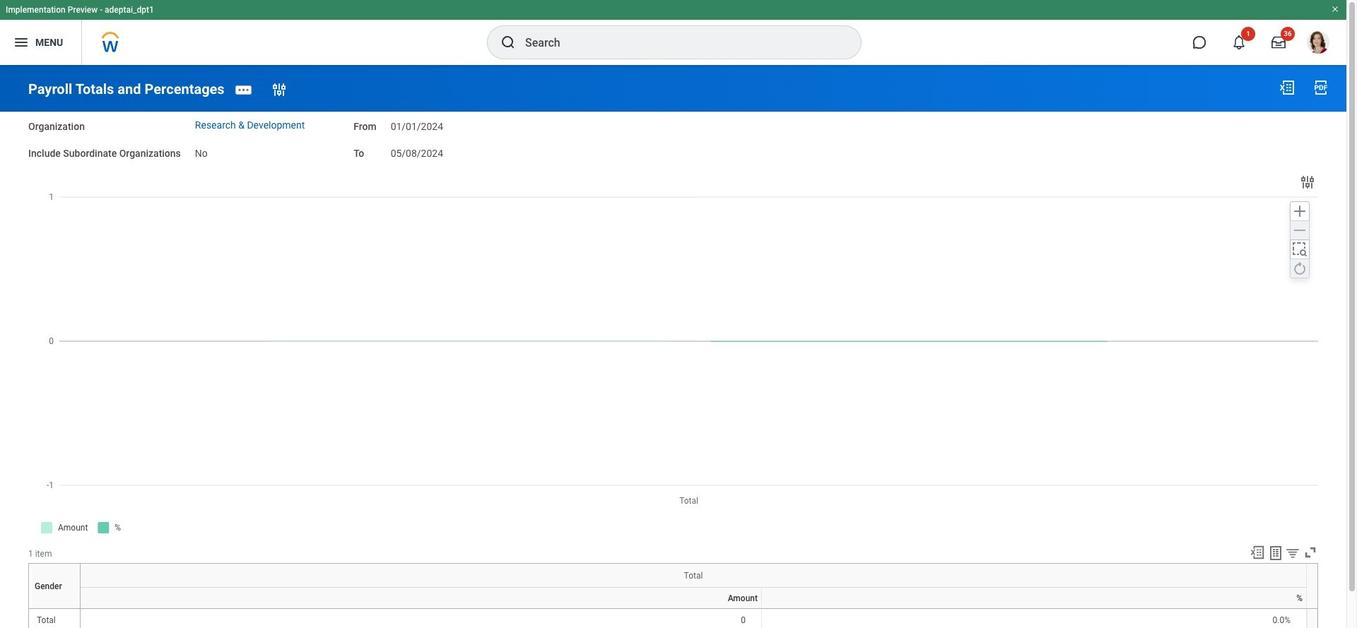 Task type: locate. For each thing, give the bounding box(es) containing it.
justify image
[[13, 34, 30, 51]]

profile logan mcneil image
[[1307, 31, 1330, 57]]

total element
[[37, 613, 56, 626]]

column header
[[762, 610, 1307, 610]]

0 vertical spatial export to excel image
[[1279, 79, 1296, 96]]

0 horizontal spatial export to excel image
[[1250, 545, 1265, 561]]

export to excel image left export to worksheets image
[[1250, 545, 1265, 561]]

toolbar
[[1244, 545, 1318, 564]]

close environment banner image
[[1331, 5, 1340, 13]]

1 vertical spatial export to excel image
[[1250, 545, 1265, 561]]

zoom in image
[[1292, 203, 1309, 220]]

export to excel image left view printable version (pdf) image on the top right of page
[[1279, 79, 1296, 96]]

main content
[[0, 65, 1347, 629]]

export to excel image for export to worksheets image
[[1250, 545, 1265, 561]]

export to excel image
[[1279, 79, 1296, 96], [1250, 545, 1265, 561]]

banner
[[0, 0, 1347, 65]]

1 horizontal spatial export to excel image
[[1279, 79, 1296, 96]]

fullscreen image
[[1303, 545, 1318, 561]]

select to filter grid data image
[[1285, 546, 1301, 561]]

row element
[[30, 564, 83, 609], [81, 588, 1307, 609]]

drag zoom image
[[1292, 241, 1309, 258]]



Task type: vqa. For each thing, say whether or not it's contained in the screenshot.
Reset image
yes



Task type: describe. For each thing, give the bounding box(es) containing it.
export to excel image for view printable version (pdf) image on the top right of page
[[1279, 79, 1296, 96]]

change selection image
[[271, 81, 287, 98]]

zoom out image
[[1292, 222, 1309, 239]]

view printable version (pdf) image
[[1313, 79, 1330, 96]]

export to worksheets image
[[1268, 545, 1285, 562]]

search image
[[500, 34, 517, 51]]

notifications large image
[[1232, 35, 1246, 49]]

inbox large image
[[1272, 35, 1286, 49]]

configure and view chart data image
[[1299, 174, 1316, 191]]

Search Workday  search field
[[525, 27, 832, 58]]

reset image
[[1292, 260, 1309, 277]]



